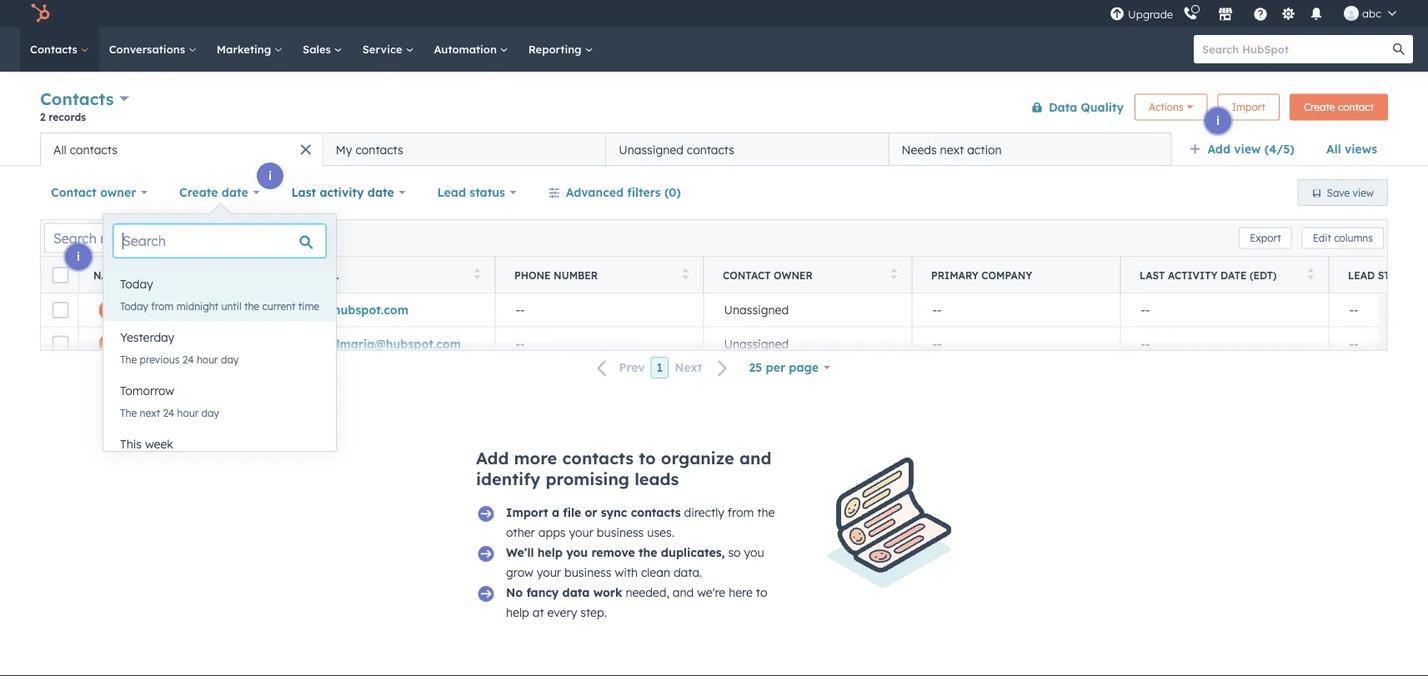 Task type: vqa. For each thing, say whether or not it's contained in the screenshot.
Import a file or sync contacts's Import
yes



Task type: describe. For each thing, give the bounding box(es) containing it.
your inside so you grow your business with clean data.
[[537, 565, 561, 580]]

Search HubSpot search field
[[1194, 35, 1399, 63]]

1 you from the left
[[566, 545, 588, 560]]

per
[[766, 360, 786, 375]]

next inside needs next action "button"
[[940, 142, 964, 157]]

and inside needed, and we're here to help at every step.
[[673, 585, 694, 600]]

import a file or sync contacts
[[506, 505, 681, 520]]

2 vertical spatial the
[[639, 545, 658, 560]]

midnight
[[177, 300, 219, 312]]

1 horizontal spatial contact owner
[[723, 269, 813, 281]]

all views link
[[1316, 133, 1389, 166]]

2 records
[[40, 111, 86, 123]]

24 for tomorrow
[[163, 407, 174, 419]]

settings image
[[1281, 7, 1296, 22]]

promising
[[546, 469, 630, 490]]

next button
[[669, 357, 738, 379]]

and inside add more contacts to organize and identify promising leads
[[740, 448, 772, 469]]

the for yesterday
[[120, 353, 137, 366]]

all contacts
[[53, 142, 118, 157]]

menu containing abc
[[1108, 0, 1409, 27]]

prev
[[619, 360, 645, 375]]

yesterday button
[[103, 321, 336, 354]]

time
[[298, 300, 319, 312]]

previous
[[140, 353, 180, 366]]

1 horizontal spatial owner
[[774, 269, 813, 281]]

activity
[[1168, 269, 1218, 281]]

settings link
[[1279, 5, 1299, 22]]

marketplaces button
[[1208, 0, 1244, 27]]

at
[[533, 605, 544, 620]]

emailmaria@hubspot.com
[[307, 337, 461, 351]]

file
[[563, 505, 581, 520]]

no
[[506, 585, 523, 600]]

records
[[49, 111, 86, 123]]

directly
[[684, 505, 725, 520]]

hubspot link
[[20, 3, 63, 23]]

view for add
[[1235, 142, 1261, 156]]

status
[[470, 185, 505, 200]]

day for yesterday
[[221, 353, 239, 366]]

needed,
[[626, 585, 670, 600]]

we're
[[697, 585, 726, 600]]

press to sort. image for email
[[474, 268, 480, 280]]

lead for lead status
[[437, 185, 466, 200]]

automation link
[[424, 27, 519, 72]]

leads
[[635, 469, 679, 490]]

data quality
[[1049, 100, 1124, 114]]

press to sort. image for phone number
[[683, 268, 689, 280]]

uses.
[[647, 525, 675, 540]]

to inside needed, and we're here to help at every step.
[[756, 585, 768, 600]]

data quality button
[[1021, 90, 1125, 124]]

status
[[1378, 269, 1416, 281]]

pagination navigation
[[587, 357, 738, 379]]

25
[[749, 360, 762, 375]]

marketing link
[[207, 27, 293, 72]]

0 horizontal spatial i button
[[65, 244, 92, 270]]

grow
[[506, 565, 534, 580]]

tomorrow the next 24 hour day
[[120, 384, 219, 419]]

last activity date
[[291, 185, 394, 200]]

abc button
[[1334, 0, 1407, 27]]

so
[[728, 545, 741, 560]]

press to sort. image for last activity date (edt)
[[1308, 268, 1314, 280]]

25 per page button
[[738, 351, 841, 384]]

create contact
[[1304, 101, 1374, 113]]

more
[[514, 448, 557, 469]]

until
[[221, 300, 242, 312]]

service link
[[352, 27, 424, 72]]

1 button
[[651, 357, 669, 379]]

to inside add more contacts to organize and identify promising leads
[[639, 448, 656, 469]]

clean
[[641, 565, 671, 580]]

save
[[1327, 186, 1350, 199]]

duplicates,
[[661, 545, 725, 560]]

search button
[[1385, 35, 1414, 63]]

the for tomorrow
[[120, 407, 137, 419]]

needs
[[902, 142, 937, 157]]

(0)
[[665, 185, 681, 200]]

phone
[[515, 269, 551, 281]]

actions
[[1149, 101, 1184, 113]]

tomorrow button
[[103, 374, 336, 408]]

add for add view (4/5)
[[1208, 142, 1231, 156]]

lead for lead status
[[1349, 269, 1375, 281]]

yesterday
[[120, 330, 175, 345]]

primary company
[[932, 269, 1033, 281]]

upgrade
[[1128, 8, 1173, 21]]

fancy
[[527, 585, 559, 600]]

last activity date (edt)
[[1140, 269, 1277, 281]]

hour for yesterday
[[197, 353, 218, 366]]

contacts inside popup button
[[40, 88, 114, 109]]

this week
[[120, 437, 173, 452]]

1 horizontal spatial contact
[[723, 269, 771, 281]]

business inside so you grow your business with clean data.
[[565, 565, 612, 580]]

needs next action button
[[889, 133, 1172, 166]]

brian halligan (sample contact)
[[129, 303, 319, 317]]

1 press to sort. element from the left
[[266, 268, 272, 282]]

0 vertical spatial i button
[[1205, 108, 1232, 134]]

reporting link
[[519, 27, 603, 72]]

notifications button
[[1303, 0, 1331, 27]]

email
[[306, 269, 339, 281]]

24 for yesterday
[[182, 353, 194, 366]]

0 vertical spatial help
[[538, 545, 563, 560]]

hubspot image
[[30, 3, 50, 23]]

here
[[729, 585, 753, 600]]

owner inside popup button
[[100, 185, 136, 200]]

page
[[789, 360, 819, 375]]

last for last activity date (edt)
[[1140, 269, 1165, 281]]

list box containing today
[[103, 268, 336, 481]]

halligan
[[164, 303, 214, 317]]

last for last activity date
[[291, 185, 316, 200]]

johnson
[[167, 337, 216, 351]]

from inside today today from midnight until the current time
[[151, 300, 174, 312]]

add view (4/5) button
[[1179, 133, 1316, 166]]

week
[[145, 437, 173, 452]]

add view (4/5)
[[1208, 142, 1295, 156]]

1
[[657, 360, 663, 375]]

calling icon image
[[1183, 6, 1198, 21]]



Task type: locate. For each thing, give the bounding box(es) containing it.
day up "this week" button in the left of the page
[[201, 407, 219, 419]]

directly from the other apps your business uses.
[[506, 505, 775, 540]]

edit
[[1313, 232, 1332, 244]]

maria johnson (sample contact)
[[129, 337, 321, 351]]

0 vertical spatial unassigned
[[619, 142, 684, 157]]

views
[[1345, 142, 1378, 156]]

2 all from the left
[[53, 142, 66, 157]]

number
[[554, 269, 598, 281]]

all contacts button
[[40, 133, 323, 166]]

0 vertical spatial add
[[1208, 142, 1231, 156]]

add for add more contacts to organize and identify promising leads
[[476, 448, 509, 469]]

1 horizontal spatial to
[[756, 585, 768, 600]]

contacts button
[[40, 87, 129, 111]]

bh@hubspot.com
[[307, 303, 409, 317]]

--
[[516, 303, 525, 317], [933, 303, 942, 317], [1141, 303, 1151, 317], [1350, 303, 1359, 317], [516, 337, 525, 351], [933, 337, 942, 351], [1141, 337, 1151, 351], [1350, 337, 1359, 351]]

create inside 'create date' dropdown button
[[179, 185, 218, 200]]

sales link
[[293, 27, 352, 72]]

last left activity
[[291, 185, 316, 200]]

add more contacts to organize and identify promising leads
[[476, 448, 772, 490]]

reporting
[[529, 42, 585, 56]]

1 horizontal spatial i
[[268, 168, 272, 183]]

work
[[594, 585, 623, 600]]

data
[[1049, 100, 1078, 114]]

i button up add view (4/5)
[[1205, 108, 1232, 134]]

view inside button
[[1353, 186, 1374, 199]]

your down file
[[569, 525, 594, 540]]

1 vertical spatial and
[[673, 585, 694, 600]]

you inside so you grow your business with clean data.
[[744, 545, 765, 560]]

(sample for johnson
[[219, 337, 268, 351]]

save view button
[[1298, 179, 1389, 206]]

contact) for emailmaria@hubspot.com
[[271, 337, 321, 351]]

contacts up uses.
[[631, 505, 681, 520]]

company
[[982, 269, 1033, 281]]

your up fancy
[[537, 565, 561, 580]]

today up brian
[[120, 277, 153, 291]]

day inside the tomorrow the next 24 hour day
[[201, 407, 219, 419]]

2 you from the left
[[744, 545, 765, 560]]

import up the other
[[506, 505, 548, 520]]

0 horizontal spatial all
[[53, 142, 66, 157]]

help down "no"
[[506, 605, 529, 620]]

upgrade image
[[1110, 7, 1125, 22]]

0 vertical spatial lead
[[437, 185, 466, 200]]

day inside yesterday the previous 24 hour day
[[221, 353, 239, 366]]

0 horizontal spatial view
[[1235, 142, 1261, 156]]

marketplaces image
[[1218, 8, 1234, 23]]

24 inside yesterday the previous 24 hour day
[[182, 353, 194, 366]]

4 press to sort. element from the left
[[891, 268, 897, 282]]

all inside button
[[53, 142, 66, 157]]

1 vertical spatial (sample
[[219, 337, 268, 351]]

contacts right my at the top left of the page
[[356, 142, 403, 157]]

add
[[1208, 142, 1231, 156], [476, 448, 509, 469]]

1 vertical spatial next
[[140, 407, 160, 419]]

hour down johnson
[[197, 353, 218, 366]]

2 horizontal spatial press to sort. image
[[683, 268, 689, 280]]

date up search search box
[[222, 185, 248, 200]]

add down 'import' button
[[1208, 142, 1231, 156]]

0 vertical spatial and
[[740, 448, 772, 469]]

1 vertical spatial view
[[1353, 186, 1374, 199]]

date inside dropdown button
[[222, 185, 248, 200]]

my contacts
[[336, 142, 403, 157]]

1 vertical spatial unassigned
[[724, 303, 789, 317]]

from inside directly from the other apps your business uses.
[[728, 505, 754, 520]]

0 vertical spatial contact)
[[269, 303, 319, 317]]

3 press to sort. image from the left
[[683, 268, 689, 280]]

last left activity in the right top of the page
[[1140, 269, 1165, 281]]

menu
[[1108, 0, 1409, 27]]

24 down johnson
[[182, 353, 194, 366]]

0 vertical spatial create
[[1304, 101, 1336, 113]]

0 horizontal spatial lead
[[437, 185, 466, 200]]

add inside add view (4/5) popup button
[[1208, 142, 1231, 156]]

25 per page
[[749, 360, 819, 375]]

1 vertical spatial contact)
[[271, 337, 321, 351]]

1 vertical spatial contacts
[[40, 88, 114, 109]]

contact) for bh@hubspot.com
[[269, 303, 319, 317]]

yesterday the previous 24 hour day
[[120, 330, 239, 366]]

contacts for unassigned contacts
[[687, 142, 735, 157]]

1 vertical spatial from
[[728, 505, 754, 520]]

2 vertical spatial i
[[77, 249, 80, 264]]

contacts banner
[[40, 85, 1389, 133]]

2 press to sort. image from the left
[[474, 268, 480, 280]]

create for create date
[[179, 185, 218, 200]]

create contact button
[[1290, 94, 1389, 121]]

brian
[[129, 303, 161, 317]]

so you grow your business with clean data.
[[506, 545, 765, 580]]

date right activity
[[368, 185, 394, 200]]

business inside directly from the other apps your business uses.
[[597, 525, 644, 540]]

business up "we'll help you remove the duplicates,"
[[597, 525, 644, 540]]

unassigned for emailmaria@hubspot.com
[[724, 337, 789, 351]]

press to sort. image down edit
[[1308, 268, 1314, 280]]

1 horizontal spatial the
[[639, 545, 658, 560]]

-
[[516, 303, 520, 317], [520, 303, 525, 317], [933, 303, 937, 317], [937, 303, 942, 317], [1141, 303, 1146, 317], [1146, 303, 1151, 317], [1350, 303, 1354, 317], [1354, 303, 1359, 317], [516, 337, 520, 351], [520, 337, 525, 351], [933, 337, 937, 351], [937, 337, 942, 351], [1141, 337, 1146, 351], [1146, 337, 1151, 351], [1350, 337, 1354, 351], [1354, 337, 1359, 351]]

notifications image
[[1309, 8, 1324, 23]]

add inside add more contacts to organize and identify promising leads
[[476, 448, 509, 469]]

gary orlando image
[[1344, 6, 1359, 21]]

1 vertical spatial create
[[179, 185, 218, 200]]

help down apps
[[538, 545, 563, 560]]

bh@hubspot.com link
[[307, 303, 409, 317]]

help inside needed, and we're here to help at every step.
[[506, 605, 529, 620]]

view left (4/5)
[[1235, 142, 1261, 156]]

1 today from the top
[[120, 277, 153, 291]]

view inside popup button
[[1235, 142, 1261, 156]]

0 horizontal spatial last
[[291, 185, 316, 200]]

contact owner inside contact owner popup button
[[51, 185, 136, 200]]

unassigned
[[619, 142, 684, 157], [724, 303, 789, 317], [724, 337, 789, 351]]

lead status button
[[427, 176, 528, 209]]

(sample down the today button
[[217, 303, 265, 317]]

0 horizontal spatial 24
[[163, 407, 174, 419]]

create date
[[179, 185, 248, 200]]

needed, and we're here to help at every step.
[[506, 585, 768, 620]]

identify
[[476, 469, 541, 490]]

0 vertical spatial today
[[120, 277, 153, 291]]

date
[[222, 185, 248, 200], [368, 185, 394, 200]]

1 press to sort. image from the left
[[266, 268, 272, 280]]

the inside today today from midnight until the current time
[[244, 300, 259, 312]]

1 horizontal spatial all
[[1327, 142, 1342, 156]]

actions button
[[1135, 94, 1208, 121]]

press to sort. element for last activity date (edt)
[[1308, 268, 1314, 282]]

current
[[262, 300, 296, 312]]

the inside directly from the other apps your business uses.
[[757, 505, 775, 520]]

lead inside lead status popup button
[[437, 185, 466, 200]]

0 vertical spatial the
[[120, 353, 137, 366]]

to left the organize
[[639, 448, 656, 469]]

unassigned contacts button
[[606, 133, 889, 166]]

today up the 'yesterday'
[[120, 300, 148, 312]]

columns
[[1335, 232, 1374, 244]]

conversations link
[[99, 27, 207, 72]]

contacts down records
[[70, 142, 118, 157]]

24 inside the tomorrow the next 24 hour day
[[163, 407, 174, 419]]

0 vertical spatial owner
[[100, 185, 136, 200]]

owner
[[100, 185, 136, 200], [774, 269, 813, 281]]

import inside button
[[1232, 101, 1266, 113]]

1 press to sort. image from the left
[[891, 268, 897, 280]]

search image
[[1394, 43, 1405, 55]]

1 vertical spatial contact
[[723, 269, 771, 281]]

2
[[40, 111, 46, 123]]

2 press to sort. image from the left
[[1308, 268, 1314, 280]]

0 horizontal spatial owner
[[100, 185, 136, 200]]

contacts
[[70, 142, 118, 157], [356, 142, 403, 157], [687, 142, 735, 157], [562, 448, 634, 469], [631, 505, 681, 520]]

0 horizontal spatial contact owner
[[51, 185, 136, 200]]

view
[[1235, 142, 1261, 156], [1353, 186, 1374, 199]]

the
[[120, 353, 137, 366], [120, 407, 137, 419]]

contacts inside add more contacts to organize and identify promising leads
[[562, 448, 634, 469]]

0 horizontal spatial press to sort. image
[[266, 268, 272, 280]]

1 vertical spatial last
[[1140, 269, 1165, 281]]

remove
[[592, 545, 635, 560]]

create down all contacts button at the top
[[179, 185, 218, 200]]

next
[[940, 142, 964, 157], [140, 407, 160, 419]]

add left more
[[476, 448, 509, 469]]

0 vertical spatial the
[[244, 300, 259, 312]]

view for save
[[1353, 186, 1374, 199]]

contact)
[[269, 303, 319, 317], [271, 337, 321, 351]]

0 horizontal spatial from
[[151, 300, 174, 312]]

create
[[1304, 101, 1336, 113], [179, 185, 218, 200]]

1 vertical spatial import
[[506, 505, 548, 520]]

1 horizontal spatial help
[[538, 545, 563, 560]]

list box
[[103, 268, 336, 481]]

maria johnson (sample contact) link
[[129, 337, 321, 351]]

0 horizontal spatial help
[[506, 605, 529, 620]]

0 vertical spatial from
[[151, 300, 174, 312]]

(4/5)
[[1265, 142, 1295, 156]]

2 horizontal spatial i button
[[1205, 108, 1232, 134]]

press to sort. element for email
[[474, 268, 480, 282]]

1 horizontal spatial 24
[[182, 353, 194, 366]]

3 press to sort. element from the left
[[683, 268, 689, 282]]

press to sort. element for contact owner
[[891, 268, 897, 282]]

from
[[151, 300, 174, 312], [728, 505, 754, 520]]

2 date from the left
[[368, 185, 394, 200]]

5 press to sort. element from the left
[[1308, 268, 1314, 282]]

1 vertical spatial i
[[268, 168, 272, 183]]

conversations
[[109, 42, 188, 56]]

the down maria
[[120, 353, 137, 366]]

from up the 'yesterday'
[[151, 300, 174, 312]]

1 vertical spatial contact owner
[[723, 269, 813, 281]]

the inside yesterday the previous 24 hour day
[[120, 353, 137, 366]]

to right here on the right of the page
[[756, 585, 768, 600]]

create inside create contact "button"
[[1304, 101, 1336, 113]]

business up data at the bottom of the page
[[565, 565, 612, 580]]

contacts for my contacts
[[356, 142, 403, 157]]

action
[[968, 142, 1002, 157]]

1 horizontal spatial press to sort. image
[[474, 268, 480, 280]]

1 horizontal spatial you
[[744, 545, 765, 560]]

hour up "this week" button in the left of the page
[[177, 407, 199, 419]]

2 horizontal spatial the
[[757, 505, 775, 520]]

next inside the tomorrow the next 24 hour day
[[140, 407, 160, 419]]

i for topmost i button
[[1217, 113, 1220, 128]]

next left action
[[940, 142, 964, 157]]

1 horizontal spatial date
[[368, 185, 394, 200]]

1 horizontal spatial from
[[728, 505, 754, 520]]

0 horizontal spatial your
[[537, 565, 561, 580]]

-- button
[[495, 294, 704, 327], [1329, 294, 1429, 327], [495, 327, 704, 360], [1329, 327, 1429, 360]]

the right until
[[244, 300, 259, 312]]

your inside directly from the other apps your business uses.
[[569, 525, 594, 540]]

i for left i button
[[77, 249, 80, 264]]

today button
[[103, 268, 336, 301]]

0 vertical spatial to
[[639, 448, 656, 469]]

1 unassigned button from the top
[[704, 294, 912, 327]]

1 vertical spatial your
[[537, 565, 561, 580]]

import for import a file or sync contacts
[[506, 505, 548, 520]]

Search name, phone, email addresses, or company search field
[[44, 223, 241, 253]]

all left views
[[1327, 142, 1342, 156]]

0 vertical spatial contact
[[51, 185, 97, 200]]

1 vertical spatial add
[[476, 448, 509, 469]]

all for all contacts
[[53, 142, 66, 157]]

unassigned inside button
[[619, 142, 684, 157]]

you left the remove
[[566, 545, 588, 560]]

24 down tomorrow
[[163, 407, 174, 419]]

contact) down email
[[269, 303, 319, 317]]

1 horizontal spatial your
[[569, 525, 594, 540]]

2 vertical spatial i button
[[65, 244, 92, 270]]

primary company column header
[[912, 257, 1122, 294]]

2 horizontal spatial i
[[1217, 113, 1220, 128]]

1 horizontal spatial last
[[1140, 269, 1165, 281]]

the inside the tomorrow the next 24 hour day
[[120, 407, 137, 419]]

1 horizontal spatial and
[[740, 448, 772, 469]]

tomorrow
[[120, 384, 174, 398]]

contacts up import a file or sync contacts
[[562, 448, 634, 469]]

2 today from the top
[[120, 300, 148, 312]]

24
[[182, 353, 194, 366], [163, 407, 174, 419]]

lead
[[437, 185, 466, 200], [1349, 269, 1375, 281]]

1 horizontal spatial view
[[1353, 186, 1374, 199]]

2 press to sort. element from the left
[[474, 268, 480, 282]]

data
[[563, 585, 590, 600]]

and
[[740, 448, 772, 469], [673, 585, 694, 600]]

the
[[244, 300, 259, 312], [757, 505, 775, 520], [639, 545, 658, 560]]

0 vertical spatial last
[[291, 185, 316, 200]]

contacts for all contacts
[[70, 142, 118, 157]]

0 horizontal spatial create
[[179, 185, 218, 200]]

press to sort. image
[[891, 268, 897, 280], [1308, 268, 1314, 280]]

contact inside contact owner popup button
[[51, 185, 97, 200]]

day for tomorrow
[[201, 407, 219, 419]]

date
[[1221, 269, 1247, 281]]

you
[[566, 545, 588, 560], [744, 545, 765, 560]]

next down tomorrow
[[140, 407, 160, 419]]

1 vertical spatial lead
[[1349, 269, 1375, 281]]

1 vertical spatial i button
[[257, 163, 284, 189]]

filters
[[627, 185, 661, 200]]

0 horizontal spatial press to sort. image
[[891, 268, 897, 280]]

1 date from the left
[[222, 185, 248, 200]]

from right directly
[[728, 505, 754, 520]]

activity
[[320, 185, 364, 200]]

the down tomorrow
[[120, 407, 137, 419]]

1 vertical spatial the
[[120, 407, 137, 419]]

advanced
[[566, 185, 624, 200]]

0 vertical spatial (sample
[[217, 303, 265, 317]]

0 horizontal spatial you
[[566, 545, 588, 560]]

1 the from the top
[[120, 353, 137, 366]]

today today from midnight until the current time
[[120, 277, 319, 312]]

1 vertical spatial day
[[201, 407, 219, 419]]

last inside popup button
[[291, 185, 316, 200]]

lead status
[[437, 185, 505, 200]]

today
[[120, 277, 153, 291], [120, 300, 148, 312]]

all for all views
[[1327, 142, 1342, 156]]

help image
[[1254, 8, 1269, 23]]

i button right create date
[[257, 163, 284, 189]]

0 vertical spatial hour
[[197, 353, 218, 366]]

this
[[120, 437, 142, 452]]

create left contact
[[1304, 101, 1336, 113]]

contact) down time
[[271, 337, 321, 351]]

press to sort. image left primary in the right top of the page
[[891, 268, 897, 280]]

last
[[291, 185, 316, 200], [1140, 269, 1165, 281]]

i button left name
[[65, 244, 92, 270]]

date inside popup button
[[368, 185, 394, 200]]

hour inside the tomorrow the next 24 hour day
[[177, 407, 199, 419]]

2 unassigned button from the top
[[704, 327, 912, 360]]

press to sort. image for contact owner
[[891, 268, 897, 280]]

press to sort. element
[[266, 268, 272, 282], [474, 268, 480, 282], [683, 268, 689, 282], [891, 268, 897, 282], [1308, 268, 1314, 282]]

1 horizontal spatial import
[[1232, 101, 1266, 113]]

this week button
[[103, 428, 336, 461]]

(sample
[[217, 303, 265, 317], [219, 337, 268, 351]]

1 horizontal spatial lead
[[1349, 269, 1375, 281]]

1 horizontal spatial press to sort. image
[[1308, 268, 1314, 280]]

1 vertical spatial business
[[565, 565, 612, 580]]

we'll
[[506, 545, 534, 560]]

0 horizontal spatial add
[[476, 448, 509, 469]]

0 vertical spatial business
[[597, 525, 644, 540]]

(sample for halligan
[[217, 303, 265, 317]]

unassigned for bh@hubspot.com
[[724, 303, 789, 317]]

quality
[[1081, 100, 1124, 114]]

the right directly
[[757, 505, 775, 520]]

(sample down brian halligan (sample contact) link
[[219, 337, 268, 351]]

day down maria johnson (sample contact) link
[[221, 353, 239, 366]]

press to sort. image
[[266, 268, 272, 280], [474, 268, 480, 280], [683, 268, 689, 280]]

Search search field
[[113, 224, 326, 258]]

contact owner button
[[40, 176, 159, 209]]

advanced filters (0)
[[566, 185, 681, 200]]

0 horizontal spatial contact
[[51, 185, 97, 200]]

1 horizontal spatial next
[[940, 142, 964, 157]]

edit columns
[[1313, 232, 1374, 244]]

name
[[93, 269, 123, 281]]

or
[[585, 505, 598, 520]]

1 all from the left
[[1327, 142, 1342, 156]]

you right so
[[744, 545, 765, 560]]

i for middle i button
[[268, 168, 272, 183]]

press to sort. element for phone number
[[683, 268, 689, 282]]

all down 2 records
[[53, 142, 66, 157]]

2 the from the top
[[120, 407, 137, 419]]

unassigned button for bh@hubspot.com
[[704, 294, 912, 327]]

0 horizontal spatial day
[[201, 407, 219, 419]]

0 horizontal spatial next
[[140, 407, 160, 419]]

contacts down contacts banner
[[687, 142, 735, 157]]

1 vertical spatial the
[[757, 505, 775, 520]]

import for import
[[1232, 101, 1266, 113]]

1 vertical spatial hour
[[177, 407, 199, 419]]

automation
[[434, 42, 500, 56]]

organize
[[661, 448, 735, 469]]

2 vertical spatial unassigned
[[724, 337, 789, 351]]

the up 'clean' at left
[[639, 545, 658, 560]]

contacts up records
[[40, 88, 114, 109]]

1 vertical spatial owner
[[774, 269, 813, 281]]

and down data.
[[673, 585, 694, 600]]

create for create contact
[[1304, 101, 1336, 113]]

0 horizontal spatial import
[[506, 505, 548, 520]]

0 vertical spatial next
[[940, 142, 964, 157]]

0 horizontal spatial the
[[244, 300, 259, 312]]

and right the organize
[[740, 448, 772, 469]]

0 vertical spatial day
[[221, 353, 239, 366]]

0 horizontal spatial and
[[673, 585, 694, 600]]

hour for tomorrow
[[177, 407, 199, 419]]

0 vertical spatial view
[[1235, 142, 1261, 156]]

emailmaria@hubspot.com link
[[307, 337, 461, 351]]

unassigned button for emailmaria@hubspot.com
[[704, 327, 912, 360]]

emailmaria@hubspot.com button
[[287, 327, 495, 360]]

0 vertical spatial contacts
[[30, 42, 81, 56]]

import up add view (4/5)
[[1232, 101, 1266, 113]]

view right save
[[1353, 186, 1374, 199]]

1 vertical spatial 24
[[163, 407, 174, 419]]

1 horizontal spatial add
[[1208, 142, 1231, 156]]

contacts down hubspot link
[[30, 42, 81, 56]]

prev button
[[587, 357, 651, 379]]

lead status
[[1349, 269, 1416, 281]]

hour inside yesterday the previous 24 hour day
[[197, 353, 218, 366]]

advanced filters (0) button
[[538, 176, 692, 209]]

1 vertical spatial today
[[120, 300, 148, 312]]



